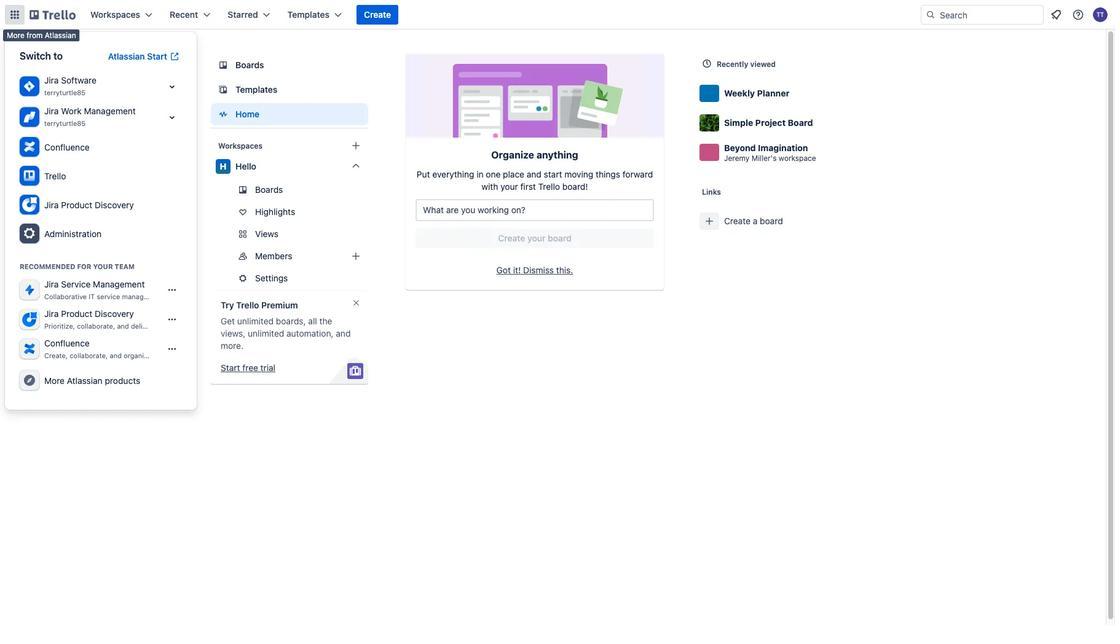 Task type: locate. For each thing, give the bounding box(es) containing it.
1 horizontal spatial trello
[[236, 300, 259, 310]]

board
[[788, 118, 813, 128]]

and up first
[[527, 169, 541, 179]]

prioritize,
[[44, 322, 75, 330]]

administration link
[[15, 219, 187, 248]]

board
[[760, 216, 783, 226], [548, 233, 571, 243]]

jira for jira product discovery prioritize, collaborate, and deliver new ideas
[[44, 309, 59, 319]]

1 boards link from the top
[[211, 54, 368, 76]]

templates
[[287, 10, 329, 20], [235, 85, 277, 95]]

0 horizontal spatial more
[[7, 31, 24, 40]]

jira for jira product discovery
[[44, 200, 59, 210]]

product for jira product discovery
[[61, 200, 92, 210]]

0 horizontal spatial board
[[548, 233, 571, 243]]

confluence link
[[15, 133, 187, 162]]

jira product discovery link
[[15, 191, 187, 219]]

dismiss
[[523, 265, 554, 275]]

1 horizontal spatial start
[[221, 363, 240, 373]]

1 vertical spatial confluence
[[44, 338, 90, 349]]

trello up jira product discovery
[[44, 171, 66, 181]]

expand image for jira work management
[[165, 110, 179, 125]]

jira inside the jira work management terryturtle85
[[44, 106, 59, 116]]

0 vertical spatial unlimited
[[237, 316, 274, 326]]

management for jira service management
[[93, 279, 145, 290]]

product inside "jira product discovery prioritize, collaborate, and deliver new ideas"
[[61, 309, 92, 319]]

board up this.
[[548, 233, 571, 243]]

1 expand image from the top
[[165, 79, 179, 94]]

1 vertical spatial boards link
[[211, 180, 368, 200]]

jira software terryturtle85
[[44, 75, 96, 97]]

start left free
[[221, 363, 240, 373]]

0 vertical spatial templates
[[287, 10, 329, 20]]

boards link up templates link
[[211, 54, 368, 76]]

1 vertical spatial create
[[724, 216, 751, 226]]

board for create a board
[[760, 216, 783, 226]]

collaborate, up more atlassian products
[[70, 352, 108, 360]]

product for jira product discovery prioritize, collaborate, and deliver new ideas
[[61, 309, 92, 319]]

2 boards link from the top
[[211, 180, 368, 200]]

jira up administration
[[44, 200, 59, 210]]

0 horizontal spatial start
[[147, 51, 167, 61]]

your inside button
[[527, 233, 546, 243]]

expand image left home icon at the left top of page
[[165, 110, 179, 125]]

atlassian up to
[[45, 31, 76, 40]]

board image
[[216, 58, 231, 73]]

simple
[[724, 118, 753, 128]]

unlimited up the views,
[[237, 316, 274, 326]]

1 horizontal spatial workspaces
[[218, 141, 262, 150]]

2 jira from the top
[[44, 106, 59, 116]]

product inside "link"
[[61, 200, 92, 210]]

your left work
[[153, 352, 167, 360]]

jeremy
[[724, 154, 749, 163]]

jira inside jira software terryturtle85
[[44, 75, 59, 85]]

software
[[61, 75, 96, 85]]

confluence inside confluence create, collaborate, and organize your work
[[44, 338, 90, 349]]

atlassian start
[[108, 51, 167, 61]]

1 vertical spatial more
[[44, 376, 65, 386]]

1 vertical spatial trello
[[538, 182, 560, 192]]

1 vertical spatial your
[[527, 233, 546, 243]]

got it! dismiss this.
[[496, 265, 573, 275]]

and inside "jira product discovery prioritize, collaborate, and deliver new ideas"
[[117, 322, 129, 330]]

trello right try
[[236, 300, 259, 310]]

collaborate, inside confluence create, collaborate, and organize your work
[[70, 352, 108, 360]]

jira for jira work management terryturtle85
[[44, 106, 59, 116]]

0 vertical spatial boards
[[235, 60, 264, 70]]

1 vertical spatial product
[[61, 309, 92, 319]]

1 vertical spatial collaborate,
[[70, 352, 108, 360]]

confluence down work
[[44, 142, 90, 152]]

terryturtle85 down software
[[44, 89, 86, 97]]

your
[[500, 182, 518, 192], [527, 233, 546, 243], [153, 352, 167, 360]]

1 vertical spatial management
[[93, 279, 145, 290]]

management
[[84, 106, 136, 116], [93, 279, 145, 290]]

discovery for jira product discovery
[[95, 200, 134, 210]]

workspace
[[779, 154, 816, 163]]

2 confluence from the top
[[44, 338, 90, 349]]

switch to
[[20, 50, 63, 62]]

things
[[596, 169, 620, 179]]

management for jira work management
[[84, 106, 136, 116]]

hello
[[235, 161, 256, 171]]

discovery down the trello link
[[95, 200, 134, 210]]

workspaces up hello
[[218, 141, 262, 150]]

0 vertical spatial create
[[364, 10, 391, 20]]

2 terryturtle85 from the top
[[44, 120, 86, 128]]

0 vertical spatial more
[[7, 31, 24, 40]]

0 vertical spatial terryturtle85
[[44, 89, 86, 97]]

and left deliver
[[117, 322, 129, 330]]

start
[[147, 51, 167, 61], [221, 363, 240, 373]]

1 product from the top
[[61, 200, 92, 210]]

add image
[[349, 249, 363, 264]]

0 horizontal spatial workspaces
[[90, 10, 140, 20]]

create
[[364, 10, 391, 20], [724, 216, 751, 226], [498, 233, 525, 243]]

terryturtle85 inside the jira work management terryturtle85
[[44, 120, 86, 128]]

1 vertical spatial terryturtle85
[[44, 120, 86, 128]]

1 vertical spatial templates
[[235, 85, 277, 95]]

2 vertical spatial trello
[[236, 300, 259, 310]]

put everything in one place and start moving things forward with your first trello board!
[[417, 169, 653, 192]]

product down collaborative
[[61, 309, 92, 319]]

1 jira from the top
[[44, 75, 59, 85]]

more from atlassian
[[7, 31, 76, 40]]

3 jira from the top
[[44, 200, 59, 210]]

trello
[[44, 171, 66, 181], [538, 182, 560, 192], [236, 300, 259, 310]]

management inside the jira service management collaborative it service management
[[93, 279, 145, 290]]

in
[[477, 169, 483, 179]]

0 vertical spatial expand image
[[165, 79, 179, 94]]

2 horizontal spatial your
[[527, 233, 546, 243]]

product
[[61, 200, 92, 210], [61, 309, 92, 319]]

discovery for jira product discovery prioritize, collaborate, and deliver new ideas
[[95, 309, 134, 319]]

0 vertical spatial boards link
[[211, 54, 368, 76]]

your down place
[[500, 182, 518, 192]]

trello down start
[[538, 182, 560, 192]]

unlimited
[[237, 316, 274, 326], [248, 329, 284, 339]]

templates up home
[[235, 85, 277, 95]]

jira for jira service management collaborative it service management
[[44, 279, 59, 290]]

work
[[169, 352, 185, 360]]

boards for highlights
[[255, 185, 283, 195]]

discovery inside "jira product discovery prioritize, collaborate, and deliver new ideas"
[[95, 309, 134, 319]]

viewed
[[750, 60, 776, 68]]

1 vertical spatial workspaces
[[218, 141, 262, 150]]

templates right starred dropdown button
[[287, 10, 329, 20]]

unlimited down boards,
[[248, 329, 284, 339]]

expand image down atlassian start link
[[165, 79, 179, 94]]

jira up prioritize,
[[44, 309, 59, 319]]

place
[[503, 169, 524, 179]]

1 horizontal spatial board
[[760, 216, 783, 226]]

1 horizontal spatial more
[[44, 376, 65, 386]]

boards up highlights
[[255, 185, 283, 195]]

terryturtle85 down work
[[44, 120, 86, 128]]

0 vertical spatial your
[[500, 182, 518, 192]]

0 horizontal spatial trello
[[44, 171, 66, 181]]

to
[[53, 50, 63, 62]]

boards right board icon on the left top of the page
[[235, 60, 264, 70]]

more left "from"
[[7, 31, 24, 40]]

workspaces up atlassian start
[[90, 10, 140, 20]]

4 jira from the top
[[44, 279, 59, 290]]

boards link up the highlights link
[[211, 180, 368, 200]]

more for more atlassian products
[[44, 376, 65, 386]]

jira inside the jira service management collaborative it service management
[[44, 279, 59, 290]]

collaborate,
[[77, 322, 115, 330], [70, 352, 108, 360]]

product up administration
[[61, 200, 92, 210]]

management up 'confluence' link
[[84, 106, 136, 116]]

confluence
[[44, 142, 90, 152], [44, 338, 90, 349]]

trello inside the try trello premium get unlimited boards, all the views, unlimited automation, and more.
[[236, 300, 259, 310]]

the
[[319, 316, 332, 326]]

1 vertical spatial start
[[221, 363, 240, 373]]

0 vertical spatial board
[[760, 216, 783, 226]]

management up service
[[93, 279, 145, 290]]

create for create a board
[[724, 216, 751, 226]]

team
[[115, 263, 135, 271]]

more inside tooltip
[[7, 31, 24, 40]]

0 vertical spatial workspaces
[[90, 10, 140, 20]]

atlassian inside tooltip
[[45, 31, 76, 40]]

2 vertical spatial your
[[153, 352, 167, 360]]

your down what are you working on? text field
[[527, 233, 546, 243]]

discovery
[[95, 200, 134, 210], [95, 309, 134, 319]]

and left organize
[[110, 352, 122, 360]]

1 vertical spatial boards
[[255, 185, 283, 195]]

atlassian left products
[[67, 376, 102, 386]]

2 vertical spatial create
[[498, 233, 525, 243]]

0 vertical spatial start
[[147, 51, 167, 61]]

collaborate, up confluence create, collaborate, and organize your work
[[77, 322, 115, 330]]

workspaces
[[90, 10, 140, 20], [218, 141, 262, 150]]

0 vertical spatial confluence
[[44, 142, 90, 152]]

moving
[[564, 169, 593, 179]]

create inside 'primary' element
[[364, 10, 391, 20]]

get
[[221, 316, 235, 326]]

h
[[220, 161, 226, 171]]

settings link
[[211, 269, 368, 288]]

1 horizontal spatial create
[[498, 233, 525, 243]]

2 expand image from the top
[[165, 110, 179, 125]]

1 discovery from the top
[[95, 200, 134, 210]]

terryturtle85
[[44, 89, 86, 97], [44, 120, 86, 128]]

confluence create, collaborate, and organize your work
[[44, 338, 185, 360]]

0 vertical spatial collaborate,
[[77, 322, 115, 330]]

2 discovery from the top
[[95, 309, 134, 319]]

0 vertical spatial product
[[61, 200, 92, 210]]

collaborate, inside "jira product discovery prioritize, collaborate, and deliver new ideas"
[[77, 322, 115, 330]]

confluence options menu image
[[167, 344, 177, 354]]

and right automation,
[[336, 329, 351, 339]]

1 horizontal spatial your
[[500, 182, 518, 192]]

0 horizontal spatial create
[[364, 10, 391, 20]]

miller's
[[752, 154, 777, 163]]

got it! dismiss this. button
[[416, 261, 654, 280]]

1 terryturtle85 from the top
[[44, 89, 86, 97]]

organize
[[124, 352, 151, 360]]

atlassian down workspaces dropdown button
[[108, 51, 145, 61]]

1 vertical spatial expand image
[[165, 110, 179, 125]]

0 vertical spatial discovery
[[95, 200, 134, 210]]

jira inside "jira product discovery prioritize, collaborate, and deliver new ideas"
[[44, 309, 59, 319]]

open information menu image
[[1072, 9, 1084, 21]]

project
[[755, 118, 786, 128]]

2 product from the top
[[61, 309, 92, 319]]

more down create,
[[44, 376, 65, 386]]

2 horizontal spatial trello
[[538, 182, 560, 192]]

and inside put everything in one place and start moving things forward with your first trello board!
[[527, 169, 541, 179]]

0 horizontal spatial your
[[153, 352, 167, 360]]

highlights
[[255, 207, 295, 217]]

jira down to
[[44, 75, 59, 85]]

board right a on the top of the page
[[760, 216, 783, 226]]

start down recent 'popup button'
[[147, 51, 167, 61]]

jira down recommended
[[44, 279, 59, 290]]

jira inside "link"
[[44, 200, 59, 210]]

with
[[482, 182, 498, 192]]

jira work management terryturtle85
[[44, 106, 136, 128]]

links
[[702, 187, 721, 196]]

1 vertical spatial board
[[548, 233, 571, 243]]

confluence for confluence create, collaborate, and organize your work
[[44, 338, 90, 349]]

boards,
[[276, 316, 306, 326]]

5 jira from the top
[[44, 309, 59, 319]]

members link
[[211, 246, 368, 266]]

and
[[527, 169, 541, 179], [117, 322, 129, 330], [336, 329, 351, 339], [110, 352, 122, 360]]

1 horizontal spatial templates
[[287, 10, 329, 20]]

confluence up create,
[[44, 338, 90, 349]]

work
[[61, 106, 82, 116]]

expand image
[[165, 79, 179, 94], [165, 110, 179, 125]]

templates inside popup button
[[287, 10, 329, 20]]

2 horizontal spatial create
[[724, 216, 751, 226]]

1 vertical spatial discovery
[[95, 309, 134, 319]]

0 vertical spatial management
[[84, 106, 136, 116]]

recommended
[[20, 263, 75, 271]]

0 vertical spatial atlassian
[[45, 31, 76, 40]]

your inside confluence create, collaborate, and organize your work
[[153, 352, 167, 360]]

service
[[61, 279, 91, 290]]

discovery inside "link"
[[95, 200, 134, 210]]

management inside the jira work management terryturtle85
[[84, 106, 136, 116]]

trello link
[[15, 162, 187, 191]]

administration
[[44, 229, 102, 239]]

create for create your board
[[498, 233, 525, 243]]

1 confluence from the top
[[44, 142, 90, 152]]

discovery down service
[[95, 309, 134, 319]]

more
[[7, 31, 24, 40], [44, 376, 65, 386]]

recently
[[717, 60, 748, 68]]

jira left work
[[44, 106, 59, 116]]

recent button
[[162, 5, 218, 25]]

terryturtle85 inside jira software terryturtle85
[[44, 89, 86, 97]]



Task type: vqa. For each thing, say whether or not it's contained in the screenshot.
Create Create
yes



Task type: describe. For each thing, give the bounding box(es) containing it.
views,
[[221, 329, 245, 339]]

one
[[486, 169, 501, 179]]

deliver
[[131, 322, 153, 330]]

organize
[[491, 149, 534, 161]]

search image
[[926, 10, 936, 20]]

jira product discovery
[[44, 200, 134, 210]]

home image
[[216, 107, 231, 122]]

this.
[[556, 265, 573, 275]]

products
[[105, 376, 140, 386]]

management
[[122, 293, 164, 301]]

new
[[155, 322, 168, 330]]

create your board
[[498, 233, 571, 243]]

recommended for your team
[[20, 263, 135, 271]]

it!
[[513, 265, 521, 275]]

trial
[[260, 363, 275, 373]]

create your board button
[[416, 229, 654, 248]]

back to home image
[[30, 5, 76, 25]]

more.
[[221, 341, 243, 351]]

collaborative
[[44, 293, 87, 301]]

more atlassian products link
[[15, 366, 187, 395]]

anything
[[536, 149, 578, 161]]

switch
[[20, 50, 51, 62]]

a
[[753, 216, 757, 226]]

boards for templates
[[235, 60, 264, 70]]

first
[[520, 182, 536, 192]]

start inside start free trial "button"
[[221, 363, 240, 373]]

board for create your board
[[548, 233, 571, 243]]

automation,
[[286, 329, 334, 339]]

put
[[417, 169, 430, 179]]

members
[[255, 251, 292, 261]]

free
[[242, 363, 258, 373]]

0 notifications image
[[1049, 7, 1063, 22]]

settings
[[255, 273, 288, 283]]

settings image
[[22, 226, 37, 241]]

start
[[544, 169, 562, 179]]

simple project board link
[[695, 108, 905, 138]]

workspaces button
[[83, 5, 160, 25]]

planner
[[757, 88, 790, 98]]

primary element
[[0, 0, 1115, 30]]

got
[[496, 265, 511, 275]]

home link
[[211, 103, 368, 125]]

try trello premium get unlimited boards, all the views, unlimited automation, and more.
[[221, 300, 351, 351]]

start free trial
[[221, 363, 275, 373]]

jira service management collaborative it service management
[[44, 279, 164, 301]]

simple project board
[[724, 118, 813, 128]]

weekly planner
[[724, 88, 790, 98]]

and inside confluence create, collaborate, and organize your work
[[110, 352, 122, 360]]

create a board
[[724, 216, 783, 226]]

template board image
[[216, 82, 231, 97]]

jira product discovery prioritize, collaborate, and deliver new ideas
[[44, 309, 187, 330]]

beyond
[[724, 143, 756, 153]]

create,
[[44, 352, 68, 360]]

from
[[27, 31, 43, 40]]

0 vertical spatial trello
[[44, 171, 66, 181]]

create for create
[[364, 10, 391, 20]]

workspaces inside dropdown button
[[90, 10, 140, 20]]

home
[[235, 109, 259, 119]]

service
[[97, 293, 120, 301]]

jira service management options menu image
[[167, 285, 177, 295]]

templates button
[[280, 5, 349, 25]]

boards link for highlights
[[211, 180, 368, 200]]

imagination
[[758, 143, 808, 153]]

terry turtle (terryturtle) image
[[1093, 7, 1108, 22]]

more atlassian products
[[44, 376, 140, 386]]

all
[[308, 316, 317, 326]]

create a workspace image
[[349, 138, 363, 153]]

forward
[[623, 169, 653, 179]]

recently viewed
[[717, 60, 776, 68]]

Search field
[[936, 6, 1043, 24]]

expand image for jira software
[[165, 79, 179, 94]]

for
[[77, 263, 91, 271]]

create a board button
[[695, 207, 905, 236]]

switch to… image
[[9, 9, 21, 21]]

views link
[[211, 224, 368, 244]]

What are you working on? text field
[[416, 199, 654, 221]]

views
[[255, 229, 279, 239]]

it
[[89, 293, 95, 301]]

2 vertical spatial atlassian
[[67, 376, 102, 386]]

more for more from atlassian
[[7, 31, 24, 40]]

your inside put everything in one place and start moving things forward with your first trello board!
[[500, 182, 518, 192]]

organize anything
[[491, 149, 578, 161]]

trello inside put everything in one place and start moving things forward with your first trello board!
[[538, 182, 560, 192]]

starred
[[228, 10, 258, 20]]

1 vertical spatial unlimited
[[248, 329, 284, 339]]

and inside the try trello premium get unlimited boards, all the views, unlimited automation, and more.
[[336, 329, 351, 339]]

weekly planner link
[[695, 79, 905, 108]]

jira for jira software terryturtle85
[[44, 75, 59, 85]]

0 horizontal spatial templates
[[235, 85, 277, 95]]

confluence for confluence
[[44, 142, 90, 152]]

weekly
[[724, 88, 755, 98]]

try
[[221, 300, 234, 310]]

start inside atlassian start link
[[147, 51, 167, 61]]

premium
[[261, 300, 298, 310]]

start free trial button
[[221, 362, 275, 374]]

atlassian start link
[[101, 47, 187, 66]]

board!
[[562, 182, 588, 192]]

boards link for templates
[[211, 54, 368, 76]]

more from atlassian tooltip
[[3, 30, 80, 42]]

jira product discovery options menu image
[[167, 315, 177, 325]]

starred button
[[220, 5, 278, 25]]

1 vertical spatial atlassian
[[108, 51, 145, 61]]

recent
[[170, 10, 198, 20]]

your
[[93, 263, 113, 271]]

highlights link
[[211, 202, 368, 222]]

everything
[[432, 169, 474, 179]]



